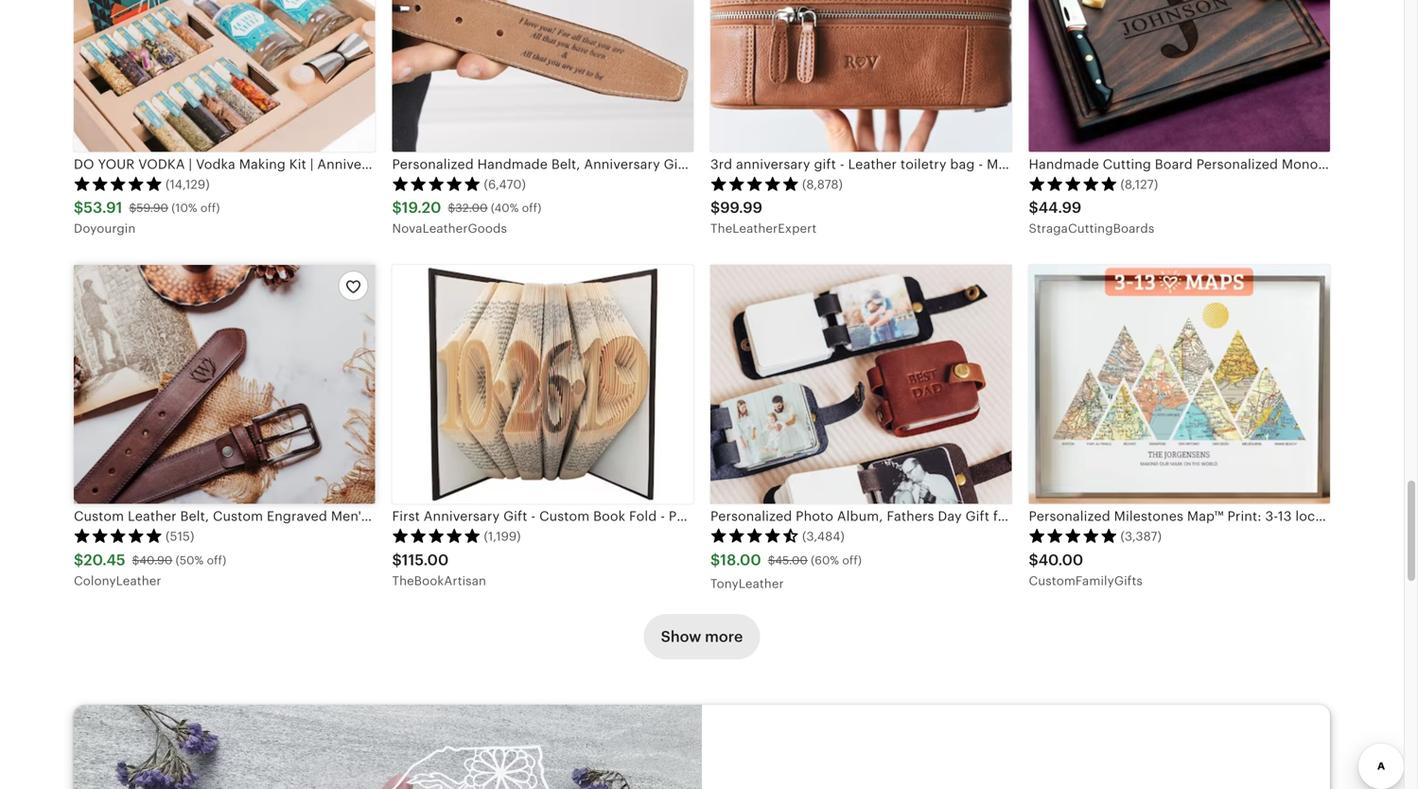 Task type: describe. For each thing, give the bounding box(es) containing it.
customfamilygifts
[[1029, 574, 1143, 588]]

(1,199)
[[484, 530, 521, 544]]

$ 115.00 thebookartisan
[[392, 552, 487, 588]]

$ inside $ 44.99 stragacuttingboards
[[1029, 199, 1039, 216]]

first anniversary gift - custom book fold - paper anniversary - gift for him her - boyfriend - girlfriend image
[[392, 265, 694, 504]]

theleatherexpert
[[711, 222, 817, 236]]

$ inside $ 18.00 $ 45.00 (60% off)
[[768, 554, 776, 567]]

off) inside $ 18.00 $ 45.00 (60% off)
[[843, 554, 862, 567]]

32.00
[[456, 202, 488, 215]]

personalized handmade belt, anniversary gift for him, leather belt, groomsmen gift, gift for boyfriend, personalized christmas gifts for dad image
[[392, 0, 694, 152]]

novaleathergoods
[[392, 222, 507, 236]]

5 out of 5 stars image for 115.00
[[392, 528, 481, 544]]

handmade cutting board personalized monogram name design #201-wedding & anniversary gift for couples-housewarming and closing present image
[[1029, 0, 1331, 152]]

115.00
[[402, 552, 449, 569]]

thebookartisan
[[392, 574, 487, 588]]

53.91
[[84, 199, 123, 216]]

show
[[661, 629, 702, 646]]

20.45
[[84, 552, 126, 569]]

do your vodka | vodka making kit | anniversary christmas gift for partner, coworker, him, her | cocktail kit | alcohol gift | 12 spices image
[[74, 0, 375, 152]]

more
[[705, 629, 743, 646]]

5 out of 5 stars image for 20.45
[[74, 528, 163, 544]]

(6,470)
[[484, 177, 526, 191]]

$ inside "$ 40.00 customfamilygifts"
[[1029, 552, 1039, 569]]

5 out of 5 stars image for 99.99
[[711, 176, 800, 191]]

show more
[[661, 629, 743, 646]]

5 out of 5 stars image for 53.91
[[74, 176, 163, 191]]

19.20
[[402, 199, 442, 216]]

(3,484)
[[803, 530, 845, 544]]

(10%
[[172, 202, 197, 215]]

$ inside $ 115.00 thebookartisan
[[392, 552, 402, 569]]

off) for 19.20
[[522, 202, 542, 215]]

$ 99.99 theleatherexpert
[[711, 199, 817, 236]]

40.00
[[1039, 552, 1084, 569]]

40.90
[[139, 554, 173, 567]]

45.00
[[776, 554, 808, 567]]

(50%
[[176, 554, 204, 567]]

colonyleather
[[74, 574, 161, 588]]



Task type: locate. For each thing, give the bounding box(es) containing it.
$ 44.99 stragacuttingboards
[[1029, 199, 1155, 236]]

doyourgin
[[74, 222, 136, 236]]

$ 40.00 customfamilygifts
[[1029, 552, 1143, 588]]

$ 18.00 $ 45.00 (60% off)
[[711, 552, 862, 569]]

$ 19.20 $ 32.00 (40% off) novaleathergoods
[[392, 199, 542, 236]]

show more link
[[644, 615, 760, 660]]

(8,127)
[[1121, 177, 1159, 191]]

4.5 out of 5 stars image
[[711, 528, 800, 544]]

5 out of 5 stars image up 53.91
[[74, 176, 163, 191]]

5 out of 5 stars image up 40.00
[[1029, 528, 1118, 544]]

(14,129)
[[166, 177, 210, 191]]

off) right (50%
[[207, 554, 226, 567]]

(3,387)
[[1121, 530, 1162, 544]]

$
[[74, 199, 84, 216], [392, 199, 402, 216], [711, 199, 721, 216], [1029, 199, 1039, 216], [129, 202, 137, 215], [448, 202, 456, 215], [74, 552, 84, 569], [392, 552, 402, 569], [711, 552, 721, 569], [1029, 552, 1039, 569], [132, 554, 139, 567], [768, 554, 776, 567]]

stragacuttingboards
[[1029, 222, 1155, 236]]

(60%
[[811, 554, 840, 567]]

personalized milestones map™ print: 3-13 locations mountain wall art - custom travel poster, wedding gift & anniversary gift for couples image
[[1029, 265, 1331, 504]]

5 out of 5 stars image for 19.20
[[392, 176, 481, 191]]

off) right (60%
[[843, 554, 862, 567]]

off) right "(10%"
[[201, 202, 220, 215]]

(515)
[[166, 530, 194, 544]]

5 out of 5 stars image for 40.00
[[1029, 528, 1118, 544]]

off) inside $ 20.45 $ 40.90 (50% off) colonyleather
[[207, 554, 226, 567]]

5 out of 5 stars image up 20.45
[[74, 528, 163, 544]]

(8,878)
[[803, 177, 843, 191]]

tonyleather
[[711, 577, 784, 591]]

3rd anniversary gift - leather toiletry bag - monogrammed - personalized gift for newlyweds - 9th leather anniversary gift for couple - date image
[[711, 0, 1012, 152]]

5 out of 5 stars image for 44.99
[[1029, 176, 1118, 191]]

off)
[[201, 202, 220, 215], [522, 202, 542, 215], [207, 554, 226, 567], [843, 554, 862, 567]]

$ 20.45 $ 40.90 (50% off) colonyleather
[[74, 552, 226, 588]]

44.99
[[1039, 199, 1082, 216]]

off) for 53.91
[[201, 202, 220, 215]]

5 out of 5 stars image
[[74, 176, 163, 191], [392, 176, 481, 191], [711, 176, 800, 191], [1029, 176, 1118, 191], [74, 528, 163, 544], [392, 528, 481, 544], [1029, 528, 1118, 544]]

off) for 20.45
[[207, 554, 226, 567]]

$ 53.91 $ 59.90 (10% off) doyourgin
[[74, 199, 220, 236]]

off) inside $ 53.91 $ 59.90 (10% off) doyourgin
[[201, 202, 220, 215]]

99.99
[[721, 199, 763, 216]]

5 out of 5 stars image up 115.00
[[392, 528, 481, 544]]

$ inside "$ 99.99 theleatherexpert"
[[711, 199, 721, 216]]

5 out of 5 stars image up 19.20
[[392, 176, 481, 191]]

custom leather belt, custom engraved men's belt, anniversary gift for husband, christmas gift for him, boyfriend christmas gift ideas image
[[74, 265, 375, 504]]

see anniversary gift ideas image
[[74, 705, 702, 789]]

(40%
[[491, 202, 519, 215]]

off) right (40%
[[522, 202, 542, 215]]

off) inside $ 19.20 $ 32.00 (40% off) novaleathergoods
[[522, 202, 542, 215]]

5 out of 5 stars image up 99.99
[[711, 176, 800, 191]]

59.90
[[137, 202, 168, 215]]

5 out of 5 stars image up 44.99
[[1029, 176, 1118, 191]]

18.00
[[721, 552, 762, 569]]

personalized photo album, fathers day gift for dad,  mini photo album, anniversary gift, mom gift, unique gift, custom gift for her image
[[711, 265, 1012, 504]]



Task type: vqa. For each thing, say whether or not it's contained in the screenshot.


